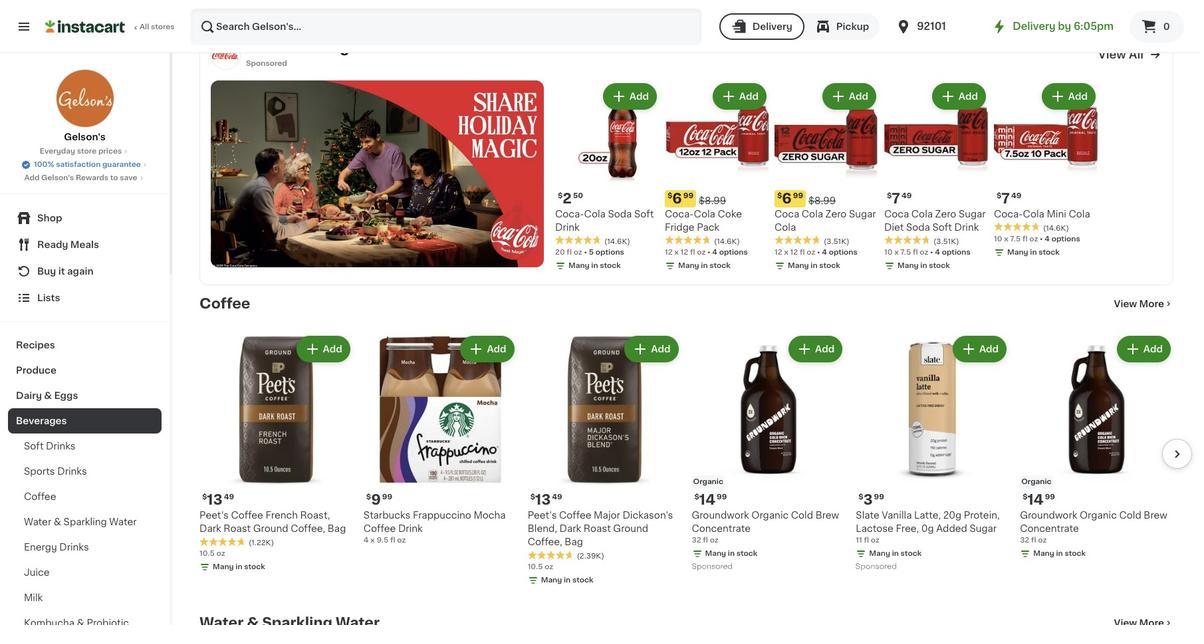 Task type: vqa. For each thing, say whether or not it's contained in the screenshot.


Task type: locate. For each thing, give the bounding box(es) containing it.
0 horizontal spatial 10.5 oz
[[200, 550, 225, 558]]

1 13 from the left
[[207, 493, 223, 507]]

12
[[665, 248, 673, 256], [681, 248, 689, 256], [775, 248, 783, 256], [791, 248, 798, 256]]

add button for peet's coffee major dickason's blend, dark roast ground coffee, bag
[[626, 337, 677, 361]]

0 horizontal spatial $6.99 original price: $8.99 element
[[665, 190, 770, 207]]

all
[[140, 23, 149, 31], [1129, 49, 1144, 60]]

1 horizontal spatial (3.51k)
[[934, 238, 960, 245]]

water
[[24, 517, 51, 527], [109, 517, 137, 527]]

diet
[[885, 222, 904, 232]]

milk
[[24, 593, 43, 603]]

options for coca cola zero sugar diet soda soft drink
[[942, 248, 971, 256]]

0 vertical spatial soda
[[608, 209, 632, 218]]

49
[[902, 192, 912, 199], [1012, 192, 1022, 199], [224, 494, 234, 501], [552, 494, 562, 501]]

added
[[937, 524, 968, 534]]

1 horizontal spatial 10.5 oz
[[528, 564, 554, 571]]

49 up diet
[[902, 192, 912, 199]]

peet's inside peet's coffee major dickason's blend, dark roast ground coffee, bag
[[528, 511, 557, 520]]

ground inside peet's coffee french roast, dark roast ground coffee, bag
[[253, 524, 288, 534]]

view left more
[[1114, 299, 1137, 308]]

1 concentrate from the left
[[692, 524, 751, 534]]

2 12 from the left
[[681, 248, 689, 256]]

soft up sports
[[24, 442, 44, 451]]

$ 3 99
[[859, 493, 885, 507]]

instacart logo image
[[45, 19, 125, 35]]

0 horizontal spatial 32
[[692, 537, 701, 544]]

options down coca cola zero sugar diet soda soft drink
[[942, 248, 971, 256]]

1 vertical spatial 10.5 oz
[[528, 564, 554, 571]]

drinks down 'water & sparkling water'
[[59, 543, 89, 552]]

cola inside the coca-cola coke fridge pack
[[694, 209, 716, 218]]

store
[[77, 148, 97, 155]]

$ 6 99 for coca-
[[668, 191, 694, 205]]

peet's coffee french roast, dark roast ground coffee, bag
[[200, 511, 346, 534]]

many in stock
[[541, 0, 594, 8], [1008, 248, 1060, 256], [569, 262, 621, 269], [678, 262, 731, 269], [788, 262, 841, 269], [898, 262, 950, 269], [705, 550, 758, 558], [870, 550, 922, 558], [1034, 550, 1086, 558], [213, 564, 265, 571], [541, 577, 594, 584]]

0 horizontal spatial groundwork organic cold brew concentrate 32 fl oz
[[692, 511, 839, 544]]

roast
[[224, 524, 251, 534], [584, 524, 611, 534]]

10.5 oz
[[200, 550, 225, 558], [528, 564, 554, 571]]

1 horizontal spatial roast
[[584, 524, 611, 534]]

4 down 'coca-cola mini cola' on the right top
[[1045, 235, 1050, 242]]

lists
[[37, 293, 60, 303]]

0 horizontal spatial soda
[[608, 209, 632, 218]]

coca- up fridge
[[665, 209, 694, 218]]

sugar for coca cola zero sugar diet soda soft drink
[[959, 209, 986, 218]]

7
[[892, 191, 901, 205], [1002, 191, 1010, 205]]

$ 7 49 up diet
[[887, 191, 912, 205]]

$8.99 up coke
[[699, 196, 726, 205]]

zero for coca cola zero sugar diet soda soft drink
[[936, 209, 957, 218]]

1 zero from the left
[[826, 209, 847, 218]]

10 x 7.5 fl oz • 4 options down 'coca-cola mini cola' on the right top
[[994, 235, 1081, 242]]

coca-cola mini cola
[[994, 209, 1091, 218]]

coffee,
[[291, 524, 325, 534], [528, 538, 563, 547]]

gelson's up store
[[64, 132, 106, 142]]

0 horizontal spatial coca
[[775, 209, 800, 218]]

1 horizontal spatial cold
[[1120, 511, 1142, 520]]

1 $ 6 99 from the left
[[668, 191, 694, 205]]

4 down coca cola zero sugar diet soda soft drink
[[935, 248, 940, 256]]

0 horizontal spatial delivery
[[753, 22, 793, 31]]

1 coca- from the left
[[555, 209, 584, 218]]

ground down "dickason's"
[[613, 524, 649, 534]]

1 horizontal spatial ground
[[613, 524, 649, 534]]

1 $ 13 49 from the left
[[202, 493, 234, 507]]

13 up blend,
[[535, 493, 551, 507]]

sugar inside 'coca cola zero sugar cola'
[[849, 209, 876, 218]]

slate
[[856, 511, 880, 520]]

• down 'coca cola zero sugar cola'
[[817, 248, 821, 256]]

roast inside peet's coffee major dickason's blend, dark roast ground coffee, bag
[[584, 524, 611, 534]]

sponsored badge image inside product group
[[856, 563, 896, 571]]

soft left the coca-cola coke fridge pack
[[634, 209, 654, 218]]

0 vertical spatial soft
[[634, 209, 654, 218]]

7.5 for coca
[[901, 248, 911, 256]]

7 up diet
[[892, 191, 901, 205]]

recipes link
[[8, 333, 162, 358]]

1 6 from the left
[[673, 191, 682, 205]]

4
[[1045, 235, 1050, 242], [713, 248, 718, 256], [822, 248, 827, 256], [935, 248, 940, 256], [364, 537, 369, 544]]

• for coca-cola coke fridge pack
[[708, 248, 711, 256]]

drinks for energy drinks
[[59, 543, 89, 552]]

7 up 'coca-cola mini cola' on the right top
[[1002, 191, 1010, 205]]

0 horizontal spatial coca-
[[555, 209, 584, 218]]

add button for coca-cola soda soft drink
[[604, 84, 656, 108]]

1 14 from the left
[[700, 493, 716, 507]]

soft right diet
[[933, 222, 952, 232]]

1 horizontal spatial $6.99 original price: $8.99 element
[[775, 190, 879, 207]]

all left stores
[[140, 23, 149, 31]]

1 vertical spatial 10
[[885, 248, 893, 256]]

peet's inside peet's coffee french roast, dark roast ground coffee, bag
[[200, 511, 229, 520]]

2 coca from the left
[[885, 209, 909, 218]]

view for view all
[[1099, 49, 1127, 60]]

2 (3.51k) from the left
[[934, 238, 960, 245]]

2 $6.99 original price: $8.99 element from the left
[[775, 190, 879, 207]]

coffee inside starbucks frappuccino mocha coffee drink 4 x 9.5 fl oz
[[364, 524, 396, 534]]

7.5 down diet
[[901, 248, 911, 256]]

2 zero from the left
[[936, 209, 957, 218]]

1 horizontal spatial 10
[[994, 235, 1003, 242]]

10.5 for peet's coffee french roast, dark roast ground coffee, bag
[[200, 550, 215, 558]]

x left 9.5
[[371, 537, 375, 544]]

options
[[1052, 235, 1081, 242], [596, 248, 624, 256], [719, 248, 748, 256], [829, 248, 858, 256], [942, 248, 971, 256]]

• for coca-cola mini cola
[[1040, 235, 1043, 242]]

1 horizontal spatial 10 x 7.5 fl oz • 4 options
[[994, 235, 1081, 242]]

0 horizontal spatial ground
[[253, 524, 288, 534]]

options for coca-cola mini cola
[[1052, 235, 1081, 242]]

0 horizontal spatial water
[[24, 517, 51, 527]]

add for coca cola zero sugar diet soda soft drink
[[959, 91, 978, 101]]

None search field
[[190, 8, 702, 45]]

cola inside coca cola zero sugar diet soda soft drink
[[912, 209, 933, 218]]

2 $ 6 99 from the left
[[778, 191, 803, 205]]

x down 'coca-cola mini cola' on the right top
[[1004, 235, 1009, 242]]

coke
[[718, 209, 742, 218]]

options down 'coca cola zero sugar cola'
[[829, 248, 858, 256]]

2 12 x 12 fl oz • 4 options from the left
[[775, 248, 858, 256]]

x down diet
[[895, 248, 899, 256]]

coca for diet
[[885, 209, 909, 218]]

7 for coca
[[892, 191, 901, 205]]

0 horizontal spatial all
[[140, 23, 149, 31]]

roast up (1.22k)
[[224, 524, 251, 534]]

32
[[692, 537, 701, 544], [1020, 537, 1030, 544]]

coca- down $ 2 50
[[555, 209, 584, 218]]

x for coca cola zero sugar diet soda soft drink
[[895, 248, 899, 256]]

1 $ 7 49 from the left
[[887, 191, 912, 205]]

1 horizontal spatial 32
[[1020, 537, 1030, 544]]

2 coca- from the left
[[665, 209, 694, 218]]

1 (3.51k) from the left
[[824, 238, 850, 245]]

2 peet's from the left
[[528, 511, 557, 520]]

many in stock button
[[528, 0, 681, 12]]

coca right coke
[[775, 209, 800, 218]]

4 down 'coca cola zero sugar cola'
[[822, 248, 827, 256]]

sports drinks link
[[8, 459, 162, 484]]

$ 13 49 up peet's coffee french roast, dark roast ground coffee, bag
[[202, 493, 234, 507]]

concentrate
[[692, 524, 751, 534], [1020, 524, 1079, 534]]

x for coca-cola mini cola
[[1004, 235, 1009, 242]]

0 vertical spatial coffee,
[[291, 524, 325, 534]]

49 up blend,
[[552, 494, 562, 501]]

gelson's logo image
[[56, 69, 114, 128]]

★★★★★
[[994, 222, 1041, 232], [994, 222, 1041, 232], [555, 236, 602, 245], [555, 236, 602, 245], [665, 236, 712, 245], [665, 236, 712, 245], [775, 236, 821, 245], [775, 236, 821, 245], [885, 236, 931, 245], [885, 236, 931, 245], [200, 538, 246, 547], [200, 538, 246, 547], [528, 551, 574, 560], [528, 551, 574, 560]]

1 horizontal spatial dark
[[560, 524, 581, 534]]

0 horizontal spatial $ 13 49
[[202, 493, 234, 507]]

all down 0 button
[[1129, 49, 1144, 60]]

by
[[1058, 21, 1072, 31]]

0 horizontal spatial 7
[[892, 191, 901, 205]]

zero
[[826, 209, 847, 218], [936, 209, 957, 218]]

soft drinks link
[[8, 434, 162, 459]]

water & sparkling water
[[24, 517, 137, 527]]

0 horizontal spatial 10 x 7.5 fl oz • 4 options
[[885, 248, 971, 256]]

gelson's down 100%
[[41, 174, 74, 182]]

fl inside slate vanilla latte, 20g protein, lactose free, 0g added sugar 11 fl oz
[[864, 537, 869, 544]]

1 vertical spatial 7.5
[[901, 248, 911, 256]]

satisfaction
[[56, 161, 101, 168]]

0 horizontal spatial drink
[[398, 524, 423, 534]]

6 for coca
[[782, 191, 792, 205]]

1 vertical spatial 10.5
[[528, 564, 543, 571]]

dickason's
[[623, 511, 673, 520]]

1 peet's from the left
[[200, 511, 229, 520]]

brew
[[816, 511, 839, 520], [1144, 511, 1168, 520]]

bag up (2.39k)
[[565, 538, 583, 547]]

(3.51k) down coca cola zero sugar diet soda soft drink
[[934, 238, 960, 245]]

$ 13 49 for peet's coffee major dickason's blend, dark roast ground coffee, bag
[[531, 493, 562, 507]]

drink inside starbucks frappuccino mocha coffee drink 4 x 9.5 fl oz
[[398, 524, 423, 534]]

coca-cola coke fridge pack
[[665, 209, 742, 232]]

add button for groundwork organic cold brew concentrate
[[1119, 337, 1170, 361]]

• down coca cola zero sugar diet soda soft drink
[[931, 248, 934, 256]]

1 horizontal spatial water
[[109, 517, 137, 527]]

1 horizontal spatial coffee link
[[200, 296, 250, 312]]

view
[[1099, 49, 1127, 60], [1114, 299, 1137, 308]]

14
[[700, 493, 716, 507], [1028, 493, 1044, 507]]

0 horizontal spatial (14.6k)
[[605, 238, 631, 245]]

1 horizontal spatial $ 13 49
[[531, 493, 562, 507]]

0 horizontal spatial 13
[[207, 493, 223, 507]]

&
[[44, 391, 52, 400], [54, 517, 61, 527]]

frappuccino
[[413, 511, 471, 520]]

(14.6k) inside product group
[[605, 238, 631, 245]]

1 horizontal spatial bag
[[565, 538, 583, 547]]

add button for peet's coffee french roast, dark roast ground coffee, bag
[[298, 337, 349, 361]]

groundwork
[[692, 511, 749, 520], [1020, 511, 1078, 520]]

9
[[371, 493, 381, 507]]

$ inside $ 2 50
[[558, 192, 563, 199]]

0 horizontal spatial cold
[[791, 511, 813, 520]]

1 horizontal spatial soda
[[906, 222, 930, 232]]

• down 'coca-cola mini cola' on the right top
[[1040, 235, 1043, 242]]

0 horizontal spatial 7.5
[[901, 248, 911, 256]]

$ 13 49 for peet's coffee french roast, dark roast ground coffee, bag
[[202, 493, 234, 507]]

(14.6k) down pack
[[714, 238, 740, 245]]

0 button
[[1130, 11, 1185, 43]]

$ 6 99 up fridge
[[668, 191, 694, 205]]

stock
[[573, 0, 594, 8], [1039, 248, 1060, 256], [600, 262, 621, 269], [710, 262, 731, 269], [820, 262, 841, 269], [929, 262, 950, 269], [737, 550, 758, 558], [901, 550, 922, 558], [1065, 550, 1086, 558], [244, 564, 265, 571], [573, 577, 594, 584]]

1 brew from the left
[[816, 511, 839, 520]]

1 horizontal spatial zero
[[936, 209, 957, 218]]

add button for coca-cola coke fridge pack
[[714, 84, 766, 108]]

zero inside 'coca cola zero sugar cola'
[[826, 209, 847, 218]]

coca- left mini
[[994, 209, 1023, 218]]

fl inside starbucks frappuccino mocha coffee drink 4 x 9.5 fl oz
[[390, 537, 395, 544]]

1 horizontal spatial coffee,
[[528, 538, 563, 547]]

produce
[[16, 366, 57, 375]]

$6.99 original price: $8.99 element up 'coca cola zero sugar cola'
[[775, 190, 879, 207]]

0 horizontal spatial concentrate
[[692, 524, 751, 534]]

0 horizontal spatial &
[[44, 391, 52, 400]]

$ 6 99
[[668, 191, 694, 205], [778, 191, 803, 205]]

7.5 for coca-
[[1010, 235, 1021, 242]]

coca inside coca cola zero sugar diet soda soft drink
[[885, 209, 909, 218]]

bag
[[328, 524, 346, 534], [565, 538, 583, 547]]

ground up (1.22k)
[[253, 524, 288, 534]]

2 horizontal spatial soft
[[933, 222, 952, 232]]

view for view more
[[1114, 299, 1137, 308]]

lists link
[[8, 285, 162, 311]]

$8.99 up 'coca cola zero sugar cola'
[[809, 196, 836, 205]]

0 vertical spatial 10.5 oz
[[200, 550, 225, 558]]

coffee inside peet's coffee french roast, dark roast ground coffee, bag
[[231, 511, 263, 520]]

drinks up sports drinks
[[46, 442, 76, 451]]

soft inside coca cola zero sugar diet soda soft drink
[[933, 222, 952, 232]]

sugar inside coca cola zero sugar diet soda soft drink
[[959, 209, 986, 218]]

2 6 from the left
[[782, 191, 792, 205]]

0 vertical spatial 7.5
[[1010, 235, 1021, 242]]

add
[[630, 91, 649, 101], [739, 91, 759, 101], [849, 91, 869, 101], [959, 91, 978, 101], [1069, 91, 1088, 101], [24, 174, 40, 182], [323, 344, 342, 354], [487, 344, 507, 354], [651, 344, 671, 354], [815, 344, 835, 354], [980, 344, 999, 354], [1144, 344, 1163, 354]]

ready meals
[[37, 240, 99, 249]]

delivery inside button
[[753, 22, 793, 31]]

1 coca from the left
[[775, 209, 800, 218]]

(14.6k) for 2
[[605, 238, 631, 245]]

0 horizontal spatial sponsored badge image
[[692, 563, 732, 571]]

0
[[1164, 22, 1170, 31]]

7 for coca-
[[1002, 191, 1010, 205]]

0 horizontal spatial $8.99
[[699, 196, 726, 205]]

add for groundwork organic cold brew concentrate
[[1144, 344, 1163, 354]]

the
[[290, 41, 314, 55]]

1 horizontal spatial 7.5
[[1010, 235, 1021, 242]]

0 horizontal spatial (3.51k)
[[824, 238, 850, 245]]

2 ground from the left
[[613, 524, 649, 534]]

drinks down soft drinks link at the bottom of the page
[[57, 467, 87, 476]]

coca- inside coca-cola soda soft drink
[[555, 209, 584, 218]]

0 horizontal spatial 14
[[700, 493, 716, 507]]

sponsored badge image
[[692, 563, 732, 571], [856, 563, 896, 571]]

7.5 down 'coca-cola mini cola' on the right top
[[1010, 235, 1021, 242]]

2 $8.99 from the left
[[809, 196, 836, 205]]

add button for starbucks frappuccino mocha coffee drink
[[462, 337, 513, 361]]

x down fridge
[[675, 248, 679, 256]]

1 horizontal spatial 10.5
[[528, 564, 543, 571]]

0 vertical spatial &
[[44, 391, 52, 400]]

49 up 'coca-cola mini cola' on the right top
[[1012, 192, 1022, 199]]

roast down major
[[584, 524, 611, 534]]

1 vertical spatial soda
[[906, 222, 930, 232]]

0 horizontal spatial 12 x 12 fl oz • 4 options
[[665, 248, 748, 256]]

water up 'energy' at left
[[24, 517, 51, 527]]

view all
[[1099, 49, 1144, 60]]

7.5
[[1010, 235, 1021, 242], [901, 248, 911, 256]]

bag down roast, on the left bottom
[[328, 524, 346, 534]]

drink inside coca-cola soda soft drink
[[555, 222, 580, 232]]

0 vertical spatial gelson's
[[64, 132, 106, 142]]

coffee, down roast, on the left bottom
[[291, 524, 325, 534]]

2 horizontal spatial drink
[[955, 222, 979, 232]]

1 $8.99 from the left
[[699, 196, 726, 205]]

4 left 9.5
[[364, 537, 369, 544]]

99 inside $ 3 99
[[874, 494, 885, 501]]

2 14 from the left
[[1028, 493, 1044, 507]]

1 horizontal spatial groundwork organic cold brew concentrate 32 fl oz
[[1020, 511, 1168, 544]]

2 dark from the left
[[560, 524, 581, 534]]

1 vertical spatial bag
[[565, 538, 583, 547]]

1 horizontal spatial coca-
[[665, 209, 694, 218]]

6 up 'coca cola zero sugar cola'
[[782, 191, 792, 205]]

1 cold from the left
[[791, 511, 813, 520]]

1 horizontal spatial $ 14 99
[[1023, 493, 1056, 507]]

$6.99 original price: $8.99 element up coke
[[665, 190, 770, 207]]

4 down pack
[[713, 248, 718, 256]]

• down pack
[[708, 248, 711, 256]]

zero inside coca cola zero sugar diet soda soft drink
[[936, 209, 957, 218]]

1 horizontal spatial 13
[[535, 493, 551, 507]]

delivery button
[[719, 13, 805, 40]]

view more
[[1114, 299, 1165, 308]]

$ inside $ 3 99
[[859, 494, 864, 501]]

12 x 12 fl oz • 4 options down pack
[[665, 248, 748, 256]]

49 up peet's coffee french roast, dark roast ground coffee, bag
[[224, 494, 234, 501]]

0 horizontal spatial dark
[[200, 524, 221, 534]]

1 horizontal spatial delivery
[[1013, 21, 1056, 31]]

1 dark from the left
[[200, 524, 221, 534]]

1 horizontal spatial 7
[[1002, 191, 1010, 205]]

buy it again link
[[8, 258, 162, 285]]

1 roast from the left
[[224, 524, 251, 534]]

produce link
[[8, 358, 162, 383]]

0 horizontal spatial zero
[[826, 209, 847, 218]]

100%
[[34, 161, 54, 168]]

x for coca-cola coke fridge pack
[[675, 248, 679, 256]]

peet's
[[200, 511, 229, 520], [528, 511, 557, 520]]

1 ground from the left
[[253, 524, 288, 534]]

add for coca-cola mini cola
[[1069, 91, 1088, 101]]

coca up diet
[[885, 209, 909, 218]]

& for water
[[54, 517, 61, 527]]

0 horizontal spatial coffee link
[[8, 484, 162, 509]]

2 sponsored badge image from the left
[[856, 563, 896, 571]]

13 up peet's coffee french roast, dark roast ground coffee, bag
[[207, 493, 223, 507]]

add for coca-cola coke fridge pack
[[739, 91, 759, 101]]

0 horizontal spatial 6
[[673, 191, 682, 205]]

1 horizontal spatial 6
[[782, 191, 792, 205]]

options inside product group
[[596, 248, 624, 256]]

1 horizontal spatial sponsored badge image
[[856, 563, 896, 571]]

1 groundwork from the left
[[692, 511, 749, 520]]

item carousel region
[[200, 328, 1193, 594]]

2 13 from the left
[[535, 493, 551, 507]]

$8.99
[[699, 196, 726, 205], [809, 196, 836, 205]]

1 sponsored badge image from the left
[[692, 563, 732, 571]]

(3.51k) down 'coca cola zero sugar cola'
[[824, 238, 850, 245]]

2 horizontal spatial (14.6k)
[[1044, 224, 1069, 232]]

49 for coca-cola mini cola
[[1012, 192, 1022, 199]]

coca-cola soda soft drink
[[555, 209, 654, 232]]

2 $ 13 49 from the left
[[531, 493, 562, 507]]

2 $ 7 49 from the left
[[997, 191, 1022, 205]]

2 horizontal spatial coca-
[[994, 209, 1023, 218]]

0 vertical spatial drinks
[[46, 442, 76, 451]]

dark inside peet's coffee major dickason's blend, dark roast ground coffee, bag
[[560, 524, 581, 534]]

view down 6:05pm
[[1099, 49, 1127, 60]]

options for coca-cola coke fridge pack
[[719, 248, 748, 256]]

soda up 20 fl oz • 5 options at the top
[[608, 209, 632, 218]]

1 horizontal spatial $8.99
[[809, 196, 836, 205]]

2 32 from the left
[[1020, 537, 1030, 544]]

starbucks
[[364, 511, 411, 520]]

0 horizontal spatial $ 7 49
[[887, 191, 912, 205]]

2 7 from the left
[[1002, 191, 1010, 205]]

add for starbucks frappuccino mocha coffee drink
[[487, 344, 507, 354]]

6 up fridge
[[673, 191, 682, 205]]

$6.99 original price: $8.99 element for coke
[[665, 190, 770, 207]]

options down mini
[[1052, 235, 1081, 242]]

13 for peet's coffee french roast, dark roast ground coffee, bag
[[207, 493, 223, 507]]

1 12 x 12 fl oz • 4 options from the left
[[665, 248, 748, 256]]

2 concentrate from the left
[[1020, 524, 1079, 534]]

$6.99 original price: $8.99 element
[[665, 190, 770, 207], [775, 190, 879, 207]]

0 horizontal spatial 10.5
[[200, 550, 215, 558]]

coca inside 'coca cola zero sugar cola'
[[775, 209, 800, 218]]

soda right diet
[[906, 222, 930, 232]]

2 vertical spatial soft
[[24, 442, 44, 451]]

x down 'coca cola zero sugar cola'
[[784, 248, 789, 256]]

0 horizontal spatial 10
[[885, 248, 893, 256]]

cola inside coca-cola soda soft drink
[[584, 209, 606, 218]]

oz
[[1030, 235, 1039, 242], [574, 248, 583, 256], [697, 248, 706, 256], [807, 248, 816, 256], [920, 248, 929, 256], [397, 537, 406, 544], [710, 537, 719, 544], [871, 537, 880, 544], [1038, 537, 1047, 544], [217, 550, 225, 558], [545, 564, 554, 571]]

latte,
[[915, 511, 941, 520]]

$ inside $ 9 99
[[366, 494, 371, 501]]

12 x 12 fl oz • 4 options down 'coca cola zero sugar cola'
[[775, 248, 858, 256]]

12 x 12 fl oz • 4 options for cola
[[775, 248, 858, 256]]

soda inside coca-cola soda soft drink
[[608, 209, 632, 218]]

everyday store prices
[[40, 148, 122, 155]]

add for coca-cola soda soft drink
[[630, 91, 649, 101]]

10 x 7.5 fl oz • 4 options for mini
[[994, 235, 1081, 242]]

options down pack
[[719, 248, 748, 256]]

0 vertical spatial 10 x 7.5 fl oz • 4 options
[[994, 235, 1081, 242]]

10 down 'coca-cola mini cola' on the right top
[[994, 235, 1003, 242]]

13 for peet's coffee major dickason's blend, dark roast ground coffee, bag
[[535, 493, 551, 507]]

1 vertical spatial all
[[1129, 49, 1144, 60]]

1 horizontal spatial concentrate
[[1020, 524, 1079, 534]]

1 vertical spatial coffee,
[[528, 538, 563, 547]]

2 roast from the left
[[584, 524, 611, 534]]

0 horizontal spatial bag
[[328, 524, 346, 534]]

3 coca- from the left
[[994, 209, 1023, 218]]

cola for coca-cola mini cola
[[1023, 209, 1045, 218]]

all inside "link"
[[140, 23, 149, 31]]

rewards
[[76, 174, 108, 182]]

$ 13 49 up blend,
[[531, 493, 562, 507]]

delivery
[[1013, 21, 1056, 31], [753, 22, 793, 31]]

$8.99 for coke
[[699, 196, 726, 205]]

1 vertical spatial view
[[1114, 299, 1137, 308]]

12 x 12 fl oz • 4 options for pack
[[665, 248, 748, 256]]

10 x 7.5 fl oz • 4 options
[[994, 235, 1081, 242], [885, 248, 971, 256]]

• inside product group
[[584, 248, 587, 256]]

0 horizontal spatial roast
[[224, 524, 251, 534]]

water right sparkling
[[109, 517, 137, 527]]

save
[[120, 174, 137, 182]]

1 horizontal spatial peet's
[[528, 511, 557, 520]]

1 horizontal spatial drink
[[555, 222, 580, 232]]

0 horizontal spatial coffee,
[[291, 524, 325, 534]]

20g
[[944, 511, 962, 520]]

cola for coca-cola soda soft drink
[[584, 209, 606, 218]]

1 7 from the left
[[892, 191, 901, 205]]

delivery for delivery by 6:05pm
[[1013, 21, 1056, 31]]

10 x 7.5 fl oz • 4 options down coca cola zero sugar diet soda soft drink
[[885, 248, 971, 256]]

options right 5 on the left of the page
[[596, 248, 624, 256]]

10 down diet
[[885, 248, 893, 256]]

(14.6k) down coca-cola soda soft drink
[[605, 238, 631, 245]]

2 brew from the left
[[1144, 511, 1168, 520]]

(14.6k) down mini
[[1044, 224, 1069, 232]]

2 water from the left
[[109, 517, 137, 527]]

& left eggs
[[44, 391, 52, 400]]

eggs
[[54, 391, 78, 400]]

& up 'energy drinks'
[[54, 517, 61, 527]]

add for coca cola zero sugar cola
[[849, 91, 869, 101]]

49 for coca cola zero sugar diet soda soft drink
[[902, 192, 912, 199]]

0 horizontal spatial brew
[[816, 511, 839, 520]]

add button for coca cola zero sugar cola
[[824, 84, 875, 108]]

1 vertical spatial &
[[54, 517, 61, 527]]

0g
[[922, 524, 934, 534]]

coca
[[775, 209, 800, 218], [885, 209, 909, 218]]

• left 5 on the left of the page
[[584, 248, 587, 256]]

1 $6.99 original price: $8.99 element from the left
[[665, 190, 770, 207]]

1 horizontal spatial 14
[[1028, 493, 1044, 507]]

$ 6 99 up 'coca cola zero sugar cola'
[[778, 191, 803, 205]]

$ 6 99 for coca
[[778, 191, 803, 205]]

0 vertical spatial view
[[1099, 49, 1127, 60]]

$ 13 49
[[202, 493, 234, 507], [531, 493, 562, 507]]

$ 14 99
[[695, 493, 727, 507], [1023, 493, 1056, 507]]

$ 7 49 up 'coca-cola mini cola' on the right top
[[997, 191, 1022, 205]]

0 vertical spatial coffee link
[[200, 296, 250, 312]]

0 vertical spatial 10
[[994, 235, 1003, 242]]

coffee, down blend,
[[528, 538, 563, 547]]

x for coca cola zero sugar cola
[[784, 248, 789, 256]]

beverages
[[16, 416, 67, 426]]

ready
[[37, 240, 68, 249]]

organic
[[693, 478, 724, 486], [1022, 478, 1052, 486], [752, 511, 789, 520], [1080, 511, 1117, 520]]

0 vertical spatial 10.5
[[200, 550, 215, 558]]

1 vertical spatial soft
[[933, 222, 952, 232]]

coca- for 7
[[994, 209, 1023, 218]]

product group
[[555, 80, 660, 274], [665, 80, 770, 274], [775, 80, 879, 274], [885, 80, 989, 274], [994, 80, 1099, 260], [200, 333, 353, 576], [364, 333, 517, 546], [528, 333, 681, 589], [692, 333, 846, 574], [856, 333, 1010, 574], [1020, 333, 1174, 562]]

oz inside starbucks frappuccino mocha coffee drink 4 x 9.5 fl oz
[[397, 537, 406, 544]]



Task type: describe. For each thing, give the bounding box(es) containing it.
add gelson's rewards to save link
[[24, 173, 145, 184]]

sponsored badge image for 14
[[692, 563, 732, 571]]

1 vertical spatial gelson's
[[41, 174, 74, 182]]

$ 7 49 for coca
[[887, 191, 912, 205]]

100% satisfaction guarantee button
[[21, 157, 149, 170]]

sponsored badge image for 3
[[856, 563, 896, 571]]

sports drinks
[[24, 467, 87, 476]]

ready meals link
[[8, 231, 162, 258]]

3
[[864, 493, 873, 507]]

coca- inside the coca-cola coke fridge pack
[[665, 209, 694, 218]]

3 12 from the left
[[775, 248, 783, 256]]

49 for peet's coffee french roast, dark roast ground coffee, bag
[[224, 494, 234, 501]]

protein,
[[964, 511, 1000, 520]]

dairy
[[16, 391, 42, 400]]

energy drinks link
[[8, 535, 162, 560]]

4 for coca cola zero sugar cola
[[822, 248, 827, 256]]

dairy & eggs
[[16, 391, 78, 400]]

4 inside starbucks frappuccino mocha coffee drink 4 x 9.5 fl oz
[[364, 537, 369, 544]]

again
[[67, 267, 94, 276]]

to
[[110, 174, 118, 182]]

92101 button
[[896, 8, 976, 45]]

water & sparkling water link
[[8, 509, 162, 535]]

2 cold from the left
[[1120, 511, 1142, 520]]

1 32 from the left
[[692, 537, 701, 544]]

it
[[58, 267, 65, 276]]

$ 7 49 for coca-
[[997, 191, 1022, 205]]

service type group
[[719, 13, 880, 40]]

buy it again
[[37, 267, 94, 276]]

drinks for sports drinks
[[57, 467, 87, 476]]

share holiday magic image
[[211, 80, 544, 268]]

• for coca cola zero sugar cola
[[817, 248, 821, 256]]

coffee, inside peet's coffee major dickason's blend, dark roast ground coffee, bag
[[528, 538, 563, 547]]

lactose
[[856, 524, 894, 534]]

& for dairy
[[44, 391, 52, 400]]

peet's for dark
[[200, 511, 229, 520]]

blend,
[[528, 524, 557, 534]]

sugar inside slate vanilla latte, 20g protein, lactose free, 0g added sugar 11 fl oz
[[970, 524, 997, 534]]

2 groundwork from the left
[[1020, 511, 1078, 520]]

1 water from the left
[[24, 517, 51, 527]]

french
[[266, 511, 298, 520]]

coffee inside peet's coffee major dickason's blend, dark roast ground coffee, bag
[[559, 511, 592, 520]]

10.5 for peet's coffee major dickason's blend, dark roast ground coffee, bag
[[528, 564, 543, 571]]

99 inside $ 9 99
[[382, 494, 392, 501]]

1 vertical spatial coffee link
[[8, 484, 162, 509]]

$ 2 50
[[558, 191, 583, 205]]

taste
[[246, 41, 286, 55]]

delivery by 6:05pm
[[1013, 21, 1114, 31]]

slate vanilla latte, 20g protein, lactose free, 0g added sugar 11 fl oz
[[856, 511, 1000, 544]]

(3.51k) for coca cola zero sugar cola
[[824, 238, 850, 245]]

guarantee
[[102, 161, 141, 168]]

starbucks frappuccino mocha coffee drink 4 x 9.5 fl oz
[[364, 511, 506, 544]]

add inside add gelson's rewards to save link
[[24, 174, 40, 182]]

4 for coca cola zero sugar diet soda soft drink
[[935, 248, 940, 256]]

sparkling
[[64, 517, 107, 527]]

1 horizontal spatial (14.6k)
[[714, 238, 740, 245]]

juice link
[[8, 560, 162, 585]]

energy drinks
[[24, 543, 89, 552]]

all stores
[[140, 23, 175, 31]]

pack
[[697, 222, 720, 232]]

10.5 oz for peet's coffee french roast, dark roast ground coffee, bag
[[200, 550, 225, 558]]

spo
[[246, 60, 261, 67]]

(2.39k)
[[577, 553, 604, 560]]

$6.99 original price: $8.99 element for zero
[[775, 190, 879, 207]]

100% satisfaction guarantee
[[34, 161, 141, 168]]

add button for coca-cola mini cola
[[1043, 84, 1095, 108]]

product group containing 3
[[856, 333, 1010, 574]]

mocha
[[474, 511, 506, 520]]

4 12 from the left
[[791, 248, 798, 256]]

coca- for 2
[[555, 209, 584, 218]]

oz inside slate vanilla latte, 20g protein, lactose free, 0g added sugar 11 fl oz
[[871, 537, 880, 544]]

add button for coca cola zero sugar diet soda soft drink
[[934, 84, 985, 108]]

taste the magic spo nsored
[[246, 41, 363, 67]]

2 $ 14 99 from the left
[[1023, 493, 1056, 507]]

nsored
[[261, 60, 287, 67]]

50
[[573, 192, 583, 199]]

(1.22k)
[[249, 540, 274, 547]]

delivery for delivery
[[753, 22, 793, 31]]

add for peet's coffee french roast, dark roast ground coffee, bag
[[323, 344, 342, 354]]

$8.99 for zero
[[809, 196, 836, 205]]

sugar for coca cola zero sugar cola
[[849, 209, 876, 218]]

11
[[856, 537, 862, 544]]

add for peet's coffee major dickason's blend, dark roast ground coffee, bag
[[651, 344, 671, 354]]

1 horizontal spatial all
[[1129, 49, 1144, 60]]

meals
[[70, 240, 99, 249]]

dark inside peet's coffee french roast, dark roast ground coffee, bag
[[200, 524, 221, 534]]

zero for coca cola zero sugar cola
[[826, 209, 847, 218]]

x inside starbucks frappuccino mocha coffee drink 4 x 9.5 fl oz
[[371, 537, 375, 544]]

everyday
[[40, 148, 75, 155]]

roast inside peet's coffee french roast, dark roast ground coffee, bag
[[224, 524, 251, 534]]

sports
[[24, 467, 55, 476]]

product group containing 2
[[555, 80, 660, 274]]

ready meals button
[[8, 231, 162, 258]]

magic
[[317, 41, 363, 55]]

free,
[[896, 524, 919, 534]]

all stores link
[[45, 8, 176, 45]]

(14.6k) for 7
[[1044, 224, 1069, 232]]

cola for coca cola zero sugar cola
[[802, 209, 823, 218]]

ground inside peet's coffee major dickason's blend, dark roast ground coffee, bag
[[613, 524, 649, 534]]

coffee, inside peet's coffee french roast, dark roast ground coffee, bag
[[291, 524, 325, 534]]

2
[[563, 191, 572, 205]]

vanilla
[[882, 511, 912, 520]]

9.5
[[377, 537, 389, 544]]

peet's coffee major dickason's blend, dark roast ground coffee, bag
[[528, 511, 673, 547]]

more
[[1140, 299, 1165, 308]]

soft drinks
[[24, 442, 76, 451]]

49 for peet's coffee major dickason's blend, dark roast ground coffee, bag
[[552, 494, 562, 501]]

recipes
[[16, 341, 55, 350]]

10 for coca-cola mini cola
[[994, 235, 1003, 242]]

pickup button
[[805, 13, 880, 40]]

1 groundwork organic cold brew concentrate 32 fl oz from the left
[[692, 511, 839, 544]]

10 for coca cola zero sugar diet soda soft drink
[[885, 248, 893, 256]]

soft inside coca-cola soda soft drink
[[634, 209, 654, 218]]

product group containing 9
[[364, 333, 517, 546]]

4 for coca-cola mini cola
[[1045, 235, 1050, 242]]

many inside button
[[541, 0, 562, 8]]

pickup
[[837, 22, 869, 31]]

(3.51k) for coca cola zero sugar diet soda soft drink
[[934, 238, 960, 245]]

4 for coca-cola coke fridge pack
[[713, 248, 718, 256]]

stock inside button
[[573, 0, 594, 8]]

many in stock inside button
[[541, 0, 594, 8]]

gelson's link
[[56, 69, 114, 144]]

Search field
[[192, 9, 701, 44]]

10.5 oz for peet's coffee major dickason's blend, dark roast ground coffee, bag
[[528, 564, 554, 571]]

drink for coca-cola soda soft drink
[[555, 222, 580, 232]]

2 groundwork organic cold brew concentrate 32 fl oz from the left
[[1020, 511, 1168, 544]]

6:05pm
[[1074, 21, 1114, 31]]

5
[[589, 248, 594, 256]]

bag inside peet's coffee major dickason's blend, dark roast ground coffee, bag
[[565, 538, 583, 547]]

cola for coca-cola coke fridge pack
[[694, 209, 716, 218]]

dairy & eggs link
[[8, 383, 162, 408]]

coca cola image
[[211, 40, 241, 70]]

coca cola zero sugar cola
[[775, 209, 876, 232]]

cola for coca cola zero sugar diet soda soft drink
[[912, 209, 933, 218]]

$ 9 99
[[366, 493, 392, 507]]

92101
[[917, 21, 946, 31]]

drink for starbucks frappuccino mocha coffee drink 4 x 9.5 fl oz
[[398, 524, 423, 534]]

shop
[[37, 213, 62, 223]]

coca for cola
[[775, 209, 800, 218]]

fridge
[[665, 222, 695, 232]]

20
[[555, 248, 565, 256]]

drink inside coca cola zero sugar diet soda soft drink
[[955, 222, 979, 232]]

mini
[[1047, 209, 1067, 218]]

juice
[[24, 568, 50, 577]]

peet's for blend,
[[528, 511, 557, 520]]

stores
[[151, 23, 175, 31]]

• for coca cola zero sugar diet soda soft drink
[[931, 248, 934, 256]]

bag inside peet's coffee french roast, dark roast ground coffee, bag
[[328, 524, 346, 534]]

everyday store prices link
[[40, 146, 130, 157]]

in inside button
[[564, 0, 571, 8]]

10 x 7.5 fl oz • 4 options for zero
[[885, 248, 971, 256]]

soda inside coca cola zero sugar diet soda soft drink
[[906, 222, 930, 232]]

1 $ 14 99 from the left
[[695, 493, 727, 507]]

drinks for soft drinks
[[46, 442, 76, 451]]

view more link
[[1114, 297, 1174, 310]]

options for coca cola zero sugar cola
[[829, 248, 858, 256]]

6 for coca-
[[673, 191, 682, 205]]

1 12 from the left
[[665, 248, 673, 256]]



